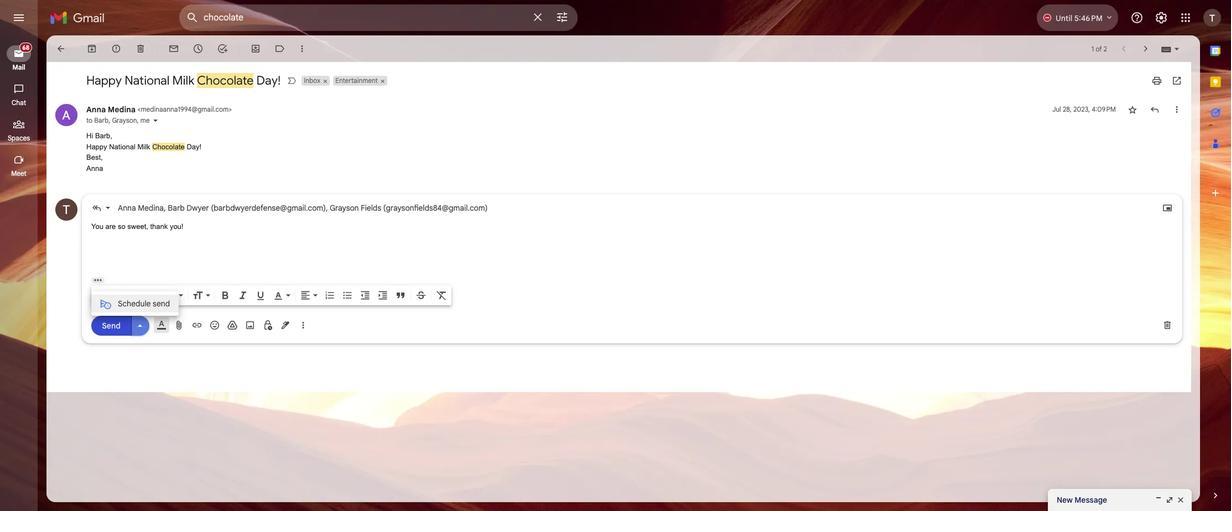 Task type: vqa. For each thing, say whether or not it's contained in the screenshot.
Anna in 'Hi Barb, Happy National Milk Chocolate Day! Best, Anna'
yes



Task type: locate. For each thing, give the bounding box(es) containing it.
sans
[[134, 291, 152, 301]]

2
[[1104, 45, 1107, 53]]

day! inside hi barb, happy national milk chocolate day! best, anna
[[187, 143, 202, 151]]

0 vertical spatial anna
[[86, 105, 106, 115]]

hi
[[86, 132, 93, 140]]

snooze image
[[193, 43, 204, 54]]

chat heading
[[0, 99, 38, 107]]

0 horizontal spatial milk
[[138, 143, 150, 151]]

anna down the best,
[[86, 164, 103, 172]]

me
[[140, 116, 150, 125]]

quote ‪(⌘⇧9)‬ image
[[395, 290, 406, 301]]

1 vertical spatial barb
[[168, 203, 185, 213]]

best,
[[86, 153, 103, 162]]

schedule
[[118, 299, 151, 309]]

barb up you!
[[168, 203, 185, 213]]

1 horizontal spatial milk
[[172, 73, 194, 88]]

1
[[1092, 45, 1094, 53]]

0 horizontal spatial medina
[[108, 105, 136, 115]]

bulleted list ‪(⌘⇧8)‬ image
[[342, 290, 353, 301]]

to barb , grayson , me
[[86, 116, 150, 125]]

dwyer
[[187, 203, 209, 213]]

chocolate inside hi barb, happy national milk chocolate day! best, anna
[[152, 143, 185, 151]]

anna for anna medina , barb dwyer (barbdwyerdefense@gmail.com) , grayson fields (graysonfields84@gmail.com)
[[118, 203, 136, 213]]

0 vertical spatial grayson
[[112, 116, 137, 125]]

clear search image
[[527, 6, 549, 28]]

indent more ‪(⌘])‬ image
[[377, 290, 389, 301]]

minimize image
[[1155, 496, 1163, 505]]

0 horizontal spatial barb
[[94, 116, 109, 125]]

navigation containing mail
[[0, 35, 39, 511]]

national
[[125, 73, 170, 88], [109, 143, 136, 151]]

anna inside hi barb, happy national milk chocolate day! best, anna
[[86, 164, 103, 172]]

1 vertical spatial milk
[[138, 143, 150, 151]]

add to tasks image
[[217, 43, 228, 54]]

happy down report spam image
[[86, 73, 122, 88]]

happy inside hi barb, happy national milk chocolate day! best, anna
[[86, 143, 107, 151]]

, left fields
[[326, 203, 328, 213]]

select input tool image
[[1174, 45, 1181, 53]]

0 vertical spatial happy
[[86, 73, 122, 88]]

day! down labels image
[[257, 73, 281, 88]]

indent less ‪(⌘[)‬ image
[[360, 290, 371, 301]]

inbox button
[[302, 76, 322, 86]]

toggle confidential mode image
[[262, 320, 273, 331]]

milk up medinaanna1994@gmail.com
[[172, 73, 194, 88]]

0 vertical spatial barb
[[94, 116, 109, 125]]

1 vertical spatial happy
[[86, 143, 107, 151]]

older image
[[1141, 43, 1152, 54]]

2023,
[[1074, 105, 1090, 113]]

chat
[[12, 99, 26, 107]]

show details image
[[152, 117, 159, 124]]

barb
[[94, 116, 109, 125], [168, 203, 185, 213]]

grayson left fields
[[330, 203, 359, 213]]

barb,
[[95, 132, 112, 140]]

1 vertical spatial grayson
[[330, 203, 359, 213]]

day! down medinaanna1994@gmail.com
[[187, 143, 202, 151]]

>
[[229, 105, 232, 113]]

you are so sweet, thank you!
[[91, 222, 185, 231]]

anna medina < medinaanna1994@gmail.com >
[[86, 105, 232, 115]]

meet
[[11, 169, 26, 178]]

send
[[102, 321, 121, 331]]

happy
[[86, 73, 122, 88], [86, 143, 107, 151]]

0 vertical spatial medina
[[108, 105, 136, 115]]

barb right to
[[94, 116, 109, 125]]

<
[[137, 105, 141, 113]]

grayson left me
[[112, 116, 137, 125]]

day!
[[257, 73, 281, 88], [187, 143, 202, 151]]

chocolate up '>'
[[197, 73, 254, 88]]

redo ‪(⌘y)‬ image
[[113, 290, 125, 301]]

so
[[118, 222, 125, 231]]

milk
[[172, 73, 194, 88], [138, 143, 150, 151]]

happy up the best,
[[86, 143, 107, 151]]

thank
[[150, 222, 168, 231]]

navigation
[[0, 35, 39, 511]]

1 vertical spatial medina
[[138, 203, 164, 213]]

schedule send
[[118, 299, 170, 309]]

support image
[[1131, 11, 1144, 24]]

grayson
[[112, 116, 137, 125], [330, 203, 359, 213]]

to
[[86, 116, 92, 125]]

entertainment
[[335, 76, 378, 85]]

insert files using drive image
[[227, 320, 238, 331]]

serif
[[153, 291, 171, 301]]

new message
[[1057, 495, 1108, 505]]

anna
[[86, 105, 106, 115], [86, 164, 103, 172], [118, 203, 136, 213]]

,
[[109, 116, 110, 125], [137, 116, 139, 125], [164, 203, 166, 213], [326, 203, 328, 213]]

1 vertical spatial anna
[[86, 164, 103, 172]]

medina up to barb , grayson , me
[[108, 105, 136, 115]]

0 vertical spatial day!
[[257, 73, 281, 88]]

28,
[[1063, 105, 1072, 113]]

, up barb,
[[109, 116, 110, 125]]

milk inside hi barb, happy national milk chocolate day! best, anna
[[138, 143, 150, 151]]

sweet,
[[127, 222, 148, 231]]

0 horizontal spatial day!
[[187, 143, 202, 151]]

milk down me
[[138, 143, 150, 151]]

anna up so
[[118, 203, 136, 213]]

0 vertical spatial national
[[125, 73, 170, 88]]

medina for <
[[108, 105, 136, 115]]

1 horizontal spatial grayson
[[330, 203, 359, 213]]

1 vertical spatial national
[[109, 143, 136, 151]]

1 of 2
[[1092, 45, 1107, 53]]

national up the <
[[125, 73, 170, 88]]

anna up to
[[86, 105, 106, 115]]

1 horizontal spatial medina
[[138, 203, 164, 213]]

1 vertical spatial chocolate
[[152, 143, 185, 151]]

anna medina cell
[[86, 105, 232, 115]]

strikethrough ‪(⌘⇧x)‬ image
[[416, 290, 427, 301]]

medina up thank
[[138, 203, 164, 213]]

2 happy from the top
[[86, 143, 107, 151]]

inbox
[[304, 76, 321, 85]]

hi barb, happy national milk chocolate day! best, anna
[[86, 132, 202, 172]]

meet heading
[[0, 169, 38, 178]]

medina
[[108, 105, 136, 115], [138, 203, 164, 213]]

chocolate down show details image
[[152, 143, 185, 151]]

report spam image
[[111, 43, 122, 54]]

2 vertical spatial anna
[[118, 203, 136, 213]]

0 vertical spatial chocolate
[[197, 73, 254, 88]]

jul 28, 2023, 4:09 pm
[[1053, 105, 1116, 113]]

insert photo image
[[245, 320, 256, 331]]

you!
[[170, 222, 183, 231]]

national down barb,
[[109, 143, 136, 151]]

chocolate
[[197, 73, 254, 88], [152, 143, 185, 151]]

are
[[105, 222, 116, 231]]

fields
[[361, 203, 381, 213]]

tab list
[[1200, 35, 1231, 472]]

0 horizontal spatial chocolate
[[152, 143, 185, 151]]

type of response image
[[91, 203, 102, 214]]

1 vertical spatial day!
[[187, 143, 202, 151]]



Task type: describe. For each thing, give the bounding box(es) containing it.
1 happy from the top
[[86, 73, 122, 88]]

numbered list ‪(⌘⇧7)‬ image
[[324, 290, 335, 301]]

mark as unread image
[[168, 43, 179, 54]]

medina for ,
[[138, 203, 164, 213]]

Message Body text field
[[91, 221, 1173, 268]]

discard draft ‪(⌘⇧d)‬ image
[[1162, 320, 1173, 331]]

insert signature image
[[280, 320, 291, 331]]

show trimmed content image
[[91, 277, 105, 283]]

, left me
[[137, 116, 139, 125]]

1 horizontal spatial day!
[[257, 73, 281, 88]]

main menu image
[[12, 11, 25, 24]]

delete image
[[135, 43, 146, 54]]

mail heading
[[0, 63, 38, 72]]

send button
[[91, 316, 131, 336]]

mail
[[12, 63, 25, 71]]

happy national milk chocolate day!
[[86, 73, 281, 88]]

advanced search options image
[[551, 6, 573, 28]]

sans serif
[[134, 291, 171, 301]]

anna medina , barb dwyer (barbdwyerdefense@gmail.com) , grayson fields (graysonfields84@gmail.com)
[[118, 203, 488, 213]]

(barbdwyerdefense@gmail.com)
[[211, 203, 326, 213]]

labels image
[[275, 43, 286, 54]]

68 link
[[7, 43, 32, 62]]

0 horizontal spatial grayson
[[112, 116, 137, 125]]

attach files image
[[174, 320, 185, 331]]

jul
[[1053, 105, 1061, 113]]

Not starred checkbox
[[1127, 104, 1138, 115]]

jul 28, 2023, 4:09 pm cell
[[1053, 104, 1116, 115]]

1 horizontal spatial barb
[[168, 203, 185, 213]]

you
[[91, 222, 103, 231]]

insert link ‪(⌘k)‬ image
[[192, 320, 203, 331]]

4:09 pm
[[1092, 105, 1116, 113]]

not starred image
[[1127, 104, 1138, 115]]

(graysonfields84@gmail.com)
[[383, 203, 488, 213]]

archive image
[[86, 43, 97, 54]]

formatting options toolbar
[[91, 286, 452, 306]]

more image
[[297, 43, 308, 54]]

underline ‪(⌘u)‬ image
[[255, 291, 266, 302]]

spaces heading
[[0, 134, 38, 143]]

, up thank
[[164, 203, 166, 213]]

message
[[1075, 495, 1108, 505]]

search in mail image
[[183, 8, 203, 28]]

send
[[153, 299, 170, 309]]

sans serif option
[[132, 290, 177, 301]]

back to search results image
[[55, 43, 66, 54]]

italic ‪(⌘i)‬ image
[[237, 290, 249, 301]]

0 vertical spatial milk
[[172, 73, 194, 88]]

pop out image
[[1166, 496, 1174, 505]]

Search in mail text field
[[204, 12, 525, 23]]

68
[[22, 44, 29, 51]]

insert emoji ‪(⌘⇧2)‬ image
[[209, 320, 220, 331]]

close image
[[1177, 496, 1186, 505]]

Search in mail search field
[[179, 4, 578, 31]]

more send options image
[[134, 320, 146, 331]]

medinaanna1994@gmail.com
[[141, 105, 229, 113]]

remove formatting ‪(⌘\)‬ image
[[436, 290, 447, 301]]

national inside hi barb, happy national milk chocolate day! best, anna
[[109, 143, 136, 151]]

spaces
[[8, 134, 30, 142]]

move to inbox image
[[250, 43, 261, 54]]

undo ‪(⌘z)‬ image
[[96, 290, 107, 301]]

settings image
[[1155, 11, 1168, 24]]

new
[[1057, 495, 1073, 505]]

1 horizontal spatial chocolate
[[197, 73, 254, 88]]

more options image
[[300, 320, 307, 331]]

gmail image
[[50, 7, 110, 29]]

entertainment button
[[333, 76, 379, 86]]

of
[[1096, 45, 1102, 53]]

anna for anna medina < medinaanna1994@gmail.com >
[[86, 105, 106, 115]]

bold ‪(⌘b)‬ image
[[220, 290, 231, 301]]



